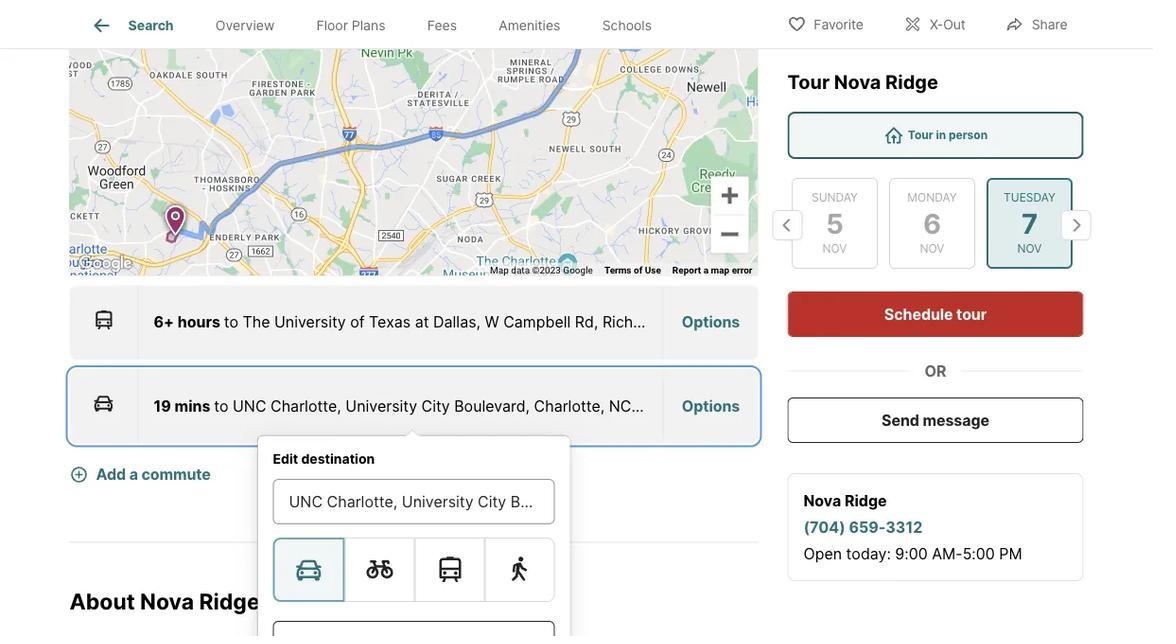 Task type: locate. For each thing, give the bounding box(es) containing it.
0 horizontal spatial of
[[350, 313, 365, 332]]

nova right about
[[140, 589, 194, 615]]

1 horizontal spatial a
[[704, 264, 709, 276]]

usa
[[719, 313, 750, 332], [640, 397, 671, 416]]

university left city
[[346, 397, 417, 416]]

overview
[[216, 17, 275, 33]]

options down tx,
[[682, 397, 740, 416]]

0 vertical spatial ridge
[[886, 71, 939, 94]]

1 options from the top
[[682, 313, 740, 332]]

commute
[[141, 465, 211, 484]]

edit destination
[[273, 451, 375, 467]]

1 vertical spatial usa
[[640, 397, 671, 416]]

in
[[937, 128, 947, 142]]

tour down favorite button
[[788, 71, 830, 94]]

1 vertical spatial university
[[346, 397, 417, 416]]

hours
[[178, 313, 220, 332]]

options for to unc charlotte, university city boulevard, charlotte, nc, usa
[[682, 397, 740, 416]]

1 vertical spatial options button
[[664, 372, 759, 441]]

a right add
[[129, 465, 138, 484]]

nova inside nova ridge (704) 659-3312 open today: 9:00 am-5:00 pm
[[804, 491, 842, 510]]

the
[[243, 313, 270, 332]]

nov inside sunday 5 nov
[[823, 242, 847, 256]]

0 horizontal spatial nov
[[823, 242, 847, 256]]

favorite
[[814, 17, 864, 33]]

tab list
[[70, 0, 688, 48]]

options
[[682, 313, 740, 332], [682, 397, 740, 416]]

nova for tour nova ridge
[[835, 71, 882, 94]]

nov inside monday 6 nov
[[920, 242, 945, 256]]

0 vertical spatial a
[[704, 264, 709, 276]]

to left the unc
[[214, 397, 229, 416]]

0 horizontal spatial tour
[[788, 71, 830, 94]]

of left use
[[634, 264, 643, 276]]

share
[[1033, 17, 1068, 33]]

options button down report a map error link
[[664, 289, 759, 357]]

2 options from the top
[[682, 397, 740, 416]]

2 vertical spatial ridge
[[199, 589, 260, 615]]

(704)
[[804, 518, 846, 536]]

schools tab
[[582, 3, 673, 48]]

options down report a map error link
[[682, 313, 740, 332]]

0 horizontal spatial charlotte,
[[271, 397, 341, 416]]

0 vertical spatial university
[[274, 313, 346, 332]]

1 vertical spatial nova
[[804, 491, 842, 510]]

usa right nc, in the bottom of the page
[[640, 397, 671, 416]]

2 options button from the top
[[664, 372, 759, 441]]

1 horizontal spatial usa
[[719, 313, 750, 332]]

to
[[224, 313, 238, 332], [214, 397, 229, 416]]

ridge inside nova ridge (704) 659-3312 open today: 9:00 am-5:00 pm
[[845, 491, 888, 510]]

©2023
[[532, 264, 561, 276]]

tour for tour in person
[[909, 128, 934, 142]]

nova down favorite
[[835, 71, 882, 94]]

a for add
[[129, 465, 138, 484]]

0 vertical spatial options
[[682, 313, 740, 332]]

5
[[826, 207, 844, 240]]

1 vertical spatial a
[[129, 465, 138, 484]]

send
[[882, 411, 920, 429]]

0 vertical spatial tour
[[788, 71, 830, 94]]

1 vertical spatial tour
[[909, 128, 934, 142]]

floor plans tab
[[296, 3, 407, 48]]

terms of use
[[605, 264, 662, 276]]

ridge for about nova ridge
[[199, 589, 260, 615]]

tour nova ridge
[[788, 71, 939, 94]]

0 vertical spatial to
[[224, 313, 238, 332]]

Type a location or address text field
[[289, 491, 539, 513]]

ridge
[[886, 71, 939, 94], [845, 491, 888, 510], [199, 589, 260, 615]]

city
[[422, 397, 450, 416]]

0 vertical spatial nova
[[835, 71, 882, 94]]

1 nov from the left
[[823, 242, 847, 256]]

nov for 6
[[920, 242, 945, 256]]

5:00
[[963, 544, 996, 563]]

terms
[[605, 264, 632, 276]]

terms of use link
[[605, 264, 662, 276]]

0 horizontal spatial usa
[[640, 397, 671, 416]]

1 vertical spatial options
[[682, 397, 740, 416]]

1 vertical spatial of
[[350, 313, 365, 332]]

options button down tx,
[[664, 372, 759, 441]]

nov
[[823, 242, 847, 256], [920, 242, 945, 256], [1018, 242, 1042, 256]]

destination
[[301, 451, 375, 467]]

to for 19 mins
[[214, 397, 229, 416]]

charlotte,
[[271, 397, 341, 416], [534, 397, 605, 416]]

schedule tour button
[[788, 292, 1084, 337]]

data
[[511, 264, 530, 276]]

a left map at the right top of page
[[704, 264, 709, 276]]

6+
[[154, 313, 174, 332]]

of
[[634, 264, 643, 276], [350, 313, 365, 332]]

3312
[[886, 518, 923, 536]]

nov for 5
[[823, 242, 847, 256]]

at
[[415, 313, 429, 332]]

2 vertical spatial nova
[[140, 589, 194, 615]]

1 horizontal spatial tour
[[909, 128, 934, 142]]

dallas,
[[434, 313, 481, 332]]

1 horizontal spatial charlotte,
[[534, 397, 605, 416]]

1 vertical spatial ridge
[[845, 491, 888, 510]]

report a map error
[[673, 264, 753, 276]]

0 vertical spatial usa
[[719, 313, 750, 332]]

a
[[704, 264, 709, 276], [129, 465, 138, 484]]

3 nov from the left
[[1018, 242, 1042, 256]]

a inside button
[[129, 465, 138, 484]]

tour
[[788, 71, 830, 94], [909, 128, 934, 142]]

add a commute
[[96, 465, 211, 484]]

2 nov from the left
[[920, 242, 945, 256]]

0 horizontal spatial a
[[129, 465, 138, 484]]

nova ridge (704) 659-3312 open today: 9:00 am-5:00 pm
[[804, 491, 1023, 563]]

nova up (704)
[[804, 491, 842, 510]]

share button
[[990, 4, 1084, 43]]

menu bar
[[79, 0, 238, 27]]

19 mins to unc charlotte, university city boulevard, charlotte, nc, usa
[[154, 397, 671, 416]]

nov down "7"
[[1018, 242, 1042, 256]]

options for to the university of texas at dallas, w campbell rd, richardson, tx, usa
[[682, 313, 740, 332]]

options button
[[664, 289, 759, 357], [664, 372, 759, 441]]

person
[[949, 128, 988, 142]]

next image
[[1062, 210, 1092, 240]]

tour inside option
[[909, 128, 934, 142]]

1 options button from the top
[[664, 289, 759, 357]]

search
[[128, 17, 174, 33]]

usa right tx,
[[719, 313, 750, 332]]

tour left 'in'
[[909, 128, 934, 142]]

nov inside tuesday 7 nov
[[1018, 242, 1042, 256]]

2 horizontal spatial nov
[[1018, 242, 1042, 256]]

659-
[[849, 518, 886, 536]]

tour in person list box
[[788, 112, 1084, 159]]

1 horizontal spatial of
[[634, 264, 643, 276]]

map
[[490, 264, 509, 276]]

error
[[732, 264, 753, 276]]

charlotte, up edit destination
[[271, 397, 341, 416]]

1 horizontal spatial nov
[[920, 242, 945, 256]]

nov for 7
[[1018, 242, 1042, 256]]

charlotte, left nc, in the bottom of the page
[[534, 397, 605, 416]]

nova
[[835, 71, 882, 94], [804, 491, 842, 510], [140, 589, 194, 615]]

of left texas
[[350, 313, 365, 332]]

floor plans
[[317, 17, 386, 33]]

tuesday 7 nov
[[1004, 191, 1056, 256]]

university right "the"
[[274, 313, 346, 332]]

list box
[[273, 538, 555, 602]]

nov down 6
[[920, 242, 945, 256]]

schedule
[[885, 305, 954, 323]]

add
[[96, 465, 126, 484]]

am-
[[933, 544, 963, 563]]

1 vertical spatial to
[[214, 397, 229, 416]]

0 vertical spatial options button
[[664, 289, 759, 357]]

overview tab
[[195, 3, 296, 48]]

rd,
[[575, 313, 599, 332]]

richardson,
[[603, 313, 687, 332]]

texas
[[369, 313, 411, 332]]

1 charlotte, from the left
[[271, 397, 341, 416]]

to left "the"
[[224, 313, 238, 332]]

nov down 5 on the top of the page
[[823, 242, 847, 256]]



Task type: describe. For each thing, give the bounding box(es) containing it.
6+ hours to the university of texas at dallas, w campbell rd, richardson, tx, usa
[[154, 313, 750, 332]]

report
[[673, 264, 702, 276]]

w
[[485, 313, 499, 332]]

message
[[923, 411, 990, 429]]

7
[[1022, 207, 1038, 240]]

6
[[923, 207, 941, 240]]

amenities tab
[[478, 3, 582, 48]]

tour for tour nova ridge
[[788, 71, 830, 94]]

ridge for tour nova ridge
[[886, 71, 939, 94]]

edit
[[273, 451, 298, 467]]

open
[[804, 544, 843, 563]]

monday 6 nov
[[908, 191, 957, 256]]

report a map error link
[[673, 264, 753, 276]]

map
[[711, 264, 730, 276]]

0 vertical spatial of
[[634, 264, 643, 276]]

google
[[564, 264, 593, 276]]

(704) 659-3312 link
[[804, 518, 923, 536]]

tour
[[957, 305, 987, 323]]

x-out
[[930, 17, 966, 33]]

schools
[[603, 17, 652, 33]]

add a commute button
[[70, 453, 241, 497]]

floor
[[317, 17, 348, 33]]

nova for about nova ridge
[[140, 589, 194, 615]]

19
[[154, 397, 171, 416]]

amenities
[[499, 17, 561, 33]]

sunday 5 nov
[[812, 191, 858, 256]]

boulevard,
[[455, 397, 530, 416]]

9:00
[[896, 544, 928, 563]]

schedule tour
[[885, 305, 987, 323]]

campbell
[[504, 313, 571, 332]]

options button for 19 mins to unc charlotte, university city boulevard, charlotte, nc, usa
[[664, 372, 759, 441]]

sunday
[[812, 191, 858, 204]]

map region
[[70, 0, 797, 482]]

pm
[[1000, 544, 1023, 563]]

mins
[[175, 397, 211, 416]]

2 charlotte, from the left
[[534, 397, 605, 416]]

to for 6+ hours
[[224, 313, 238, 332]]

map data ©2023 google
[[490, 264, 593, 276]]

or
[[925, 362, 947, 380]]

unc
[[233, 397, 266, 416]]

a for report
[[704, 264, 709, 276]]

about
[[70, 589, 135, 615]]

fees
[[428, 17, 457, 33]]

x-out button
[[888, 4, 982, 43]]

about nova ridge
[[70, 589, 260, 615]]

today:
[[847, 544, 892, 563]]

nc,
[[609, 397, 636, 416]]

plans
[[352, 17, 386, 33]]

options button for 6+ hours to the university of texas at dallas, w campbell rd, richardson, tx, usa
[[664, 289, 759, 357]]

send message
[[882, 411, 990, 429]]

previous image
[[773, 210, 803, 240]]

google image
[[74, 252, 137, 276]]

tour in person
[[909, 128, 988, 142]]

monday
[[908, 191, 957, 204]]

send message button
[[788, 398, 1084, 443]]

use
[[645, 264, 662, 276]]

x-
[[930, 17, 944, 33]]

fees tab
[[407, 3, 478, 48]]

tab list containing search
[[70, 0, 688, 48]]

favorite button
[[772, 4, 880, 43]]

tuesday
[[1004, 191, 1056, 204]]

tx,
[[691, 313, 715, 332]]

out
[[944, 17, 966, 33]]

tour in person option
[[788, 112, 1084, 159]]

search link
[[91, 14, 174, 37]]



Task type: vqa. For each thing, say whether or not it's contained in the screenshot.
by to the top
no



